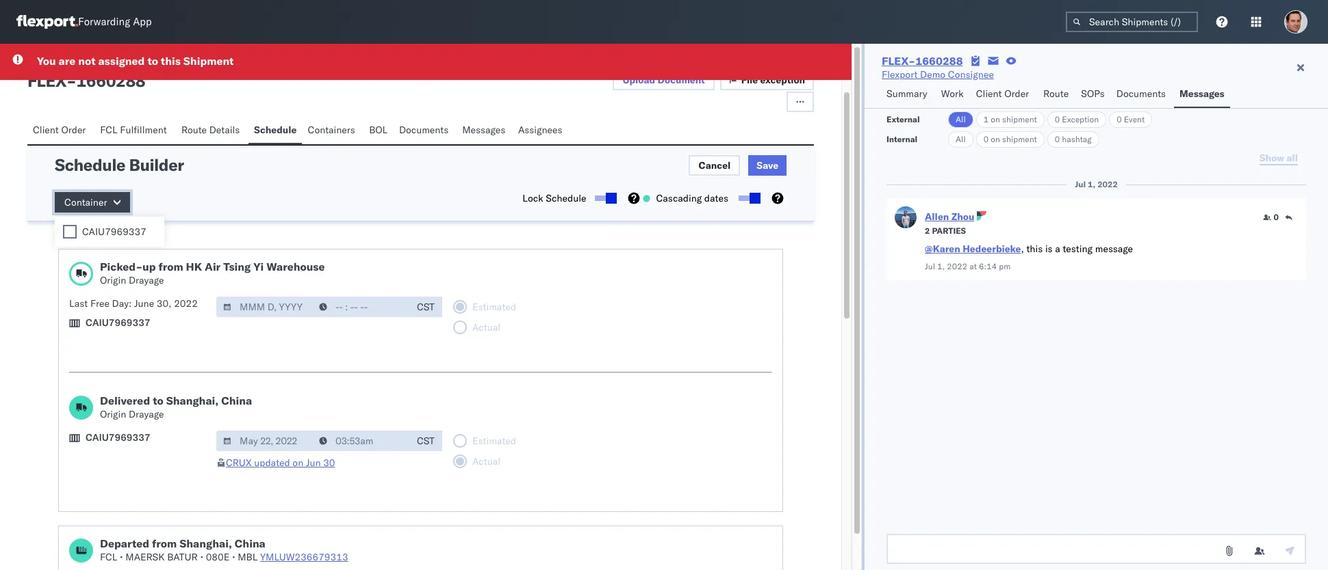 Task type: describe. For each thing, give the bounding box(es) containing it.
document
[[658, 74, 705, 86]]

mbl
[[238, 552, 258, 564]]

shipment
[[183, 54, 234, 68]]

2 parties button
[[925, 225, 966, 237]]

upload document button
[[613, 70, 714, 90]]

from inside picked-up from hk air tsing yi warehouse origin drayage
[[158, 260, 183, 274]]

demo
[[920, 68, 946, 81]]

1 vertical spatial caiu7969337
[[86, 317, 150, 329]]

flex - 1660288
[[27, 71, 145, 91]]

mmm d, yyyy text field for -- : -- -- text box
[[216, 431, 314, 452]]

@karen hedeerbieke button
[[925, 243, 1021, 255]]

last free day: june 30, 2022
[[69, 298, 198, 310]]

a
[[1055, 243, 1060, 255]]

you are not assigned to this shipment
[[37, 54, 234, 68]]

delivered to shanghai, china origin drayage
[[100, 394, 252, 421]]

you
[[37, 54, 56, 68]]

upload
[[623, 74, 655, 86]]

sops
[[1081, 88, 1105, 100]]

Search Shipments (/) text field
[[1066, 12, 1198, 32]]

maersk
[[125, 552, 165, 564]]

zhou
[[951, 211, 974, 223]]

origin inside picked-up from hk air tsing yi warehouse origin drayage
[[100, 275, 126, 287]]

shipment for 0 on shipment
[[1002, 134, 1037, 144]]

0 horizontal spatial client order button
[[27, 118, 95, 144]]

route details
[[181, 124, 240, 136]]

cst for -- : -- -- text field
[[417, 301, 435, 314]]

1 on shipment
[[984, 114, 1037, 125]]

2 vertical spatial on
[[293, 457, 303, 470]]

drayage inside the delivered to shanghai, china origin drayage
[[129, 409, 164, 421]]

last
[[69, 298, 88, 310]]

app
[[133, 15, 152, 28]]

save
[[757, 160, 778, 172]]

work
[[941, 88, 964, 100]]

0 horizontal spatial this
[[161, 54, 181, 68]]

080e
[[206, 552, 230, 564]]

@karen
[[925, 243, 960, 255]]

route details button
[[176, 118, 249, 144]]

crux updated on jun 30 button
[[226, 457, 335, 470]]

not
[[78, 54, 95, 68]]

cancel button
[[689, 155, 740, 176]]

from inside departed from shanghai, china fcl • maersk batur • 080e • mbl ymluw236679313
[[152, 537, 177, 551]]

tsing
[[223, 260, 251, 274]]

schedule builder
[[55, 155, 184, 175]]

-
[[66, 71, 76, 91]]

flexport demo consignee link
[[882, 68, 994, 81]]

cascading
[[656, 192, 702, 205]]

client order for leftmost client order button
[[33, 124, 86, 136]]

bol
[[369, 124, 388, 136]]

route for route details
[[181, 124, 207, 136]]

warehouse
[[266, 260, 325, 274]]

0 vertical spatial 1660288
[[915, 54, 963, 68]]

1 horizontal spatial 1,
[[1088, 179, 1095, 190]]

0 for 0 hashtag
[[1055, 134, 1060, 144]]

flex-1660288
[[882, 54, 963, 68]]

file exception
[[741, 74, 805, 86]]

containers
[[308, 124, 355, 136]]

batur
[[167, 552, 198, 564]]

free
[[90, 298, 110, 310]]

at
[[970, 262, 977, 272]]

forwarding
[[78, 15, 130, 28]]

builder
[[129, 155, 184, 175]]

all for 1
[[956, 114, 966, 125]]

order for leftmost client order button
[[61, 124, 86, 136]]

flex
[[27, 71, 66, 91]]

1 vertical spatial documents button
[[394, 118, 457, 144]]

summary
[[887, 88, 927, 100]]

hk
[[186, 260, 202, 274]]

2 • from the left
[[200, 552, 203, 564]]

0 for 0 on shipment
[[984, 134, 989, 144]]

bol button
[[364, 118, 394, 144]]

lock
[[523, 192, 543, 205]]

work button
[[936, 81, 971, 108]]

client for leftmost client order button
[[33, 124, 59, 136]]

on for 1
[[991, 114, 1000, 125]]

jul 1, 2022
[[1075, 179, 1118, 190]]

client for the right client order button
[[976, 88, 1002, 100]]

departed
[[100, 537, 149, 551]]

parties
[[932, 226, 966, 236]]

forwarding app
[[78, 15, 152, 28]]

yi
[[253, 260, 264, 274]]

file
[[741, 74, 758, 86]]

consignee
[[948, 68, 994, 81]]

departed from shanghai, china fcl • maersk batur • 080e • mbl ymluw236679313
[[100, 537, 348, 564]]

cancel
[[699, 160, 731, 172]]

0 vertical spatial to
[[147, 54, 158, 68]]

fcl fulfillment
[[100, 124, 167, 136]]

flexport demo consignee
[[882, 68, 994, 81]]

assigned
[[98, 54, 145, 68]]

ymluw236679313 button
[[260, 552, 348, 564]]

exception
[[1062, 114, 1099, 125]]

june
[[134, 298, 154, 310]]

container button
[[55, 192, 130, 213]]

hashtag
[[1062, 134, 1092, 144]]

30
[[323, 457, 335, 470]]

6:14
[[979, 262, 997, 272]]

crux
[[226, 457, 252, 470]]

0 hashtag
[[1055, 134, 1092, 144]]

1
[[984, 114, 989, 125]]

to inside the delivered to shanghai, china origin drayage
[[153, 394, 163, 408]]

3 • from the left
[[232, 552, 235, 564]]

internal
[[887, 134, 918, 144]]

jun
[[306, 457, 321, 470]]



Task type: vqa. For each thing, say whether or not it's contained in the screenshot.
shanghai,
yes



Task type: locate. For each thing, give the bounding box(es) containing it.
1, down hashtag
[[1088, 179, 1095, 190]]

0 vertical spatial 1,
[[1088, 179, 1095, 190]]

jul down @karen
[[925, 262, 935, 272]]

on left jun
[[293, 457, 303, 470]]

schedule for schedule builder
[[55, 155, 125, 175]]

1 cst from the top
[[417, 301, 435, 314]]

drayage inside picked-up from hk air tsing yi warehouse origin drayage
[[129, 275, 164, 287]]

all down work button
[[956, 134, 966, 144]]

origin down picked-
[[100, 275, 126, 287]]

0 vertical spatial all
[[956, 114, 966, 125]]

shanghai, inside the delivered to shanghai, china origin drayage
[[166, 394, 219, 408]]

0 on shipment
[[984, 134, 1037, 144]]

1 vertical spatial client order
[[33, 124, 86, 136]]

0 horizontal spatial schedule
[[55, 155, 125, 175]]

0 vertical spatial shanghai,
[[166, 394, 219, 408]]

caiu7969337 down delivered
[[86, 432, 150, 444]]

shanghai, up 080e in the left of the page
[[180, 537, 232, 551]]

1 vertical spatial client order button
[[27, 118, 95, 144]]

1 vertical spatial to
[[153, 394, 163, 408]]

on right '1'
[[991, 114, 1000, 125]]

china inside the delivered to shanghai, china origin drayage
[[221, 394, 252, 408]]

2 drayage from the top
[[129, 409, 164, 421]]

0 vertical spatial from
[[158, 260, 183, 274]]

0 inside button
[[1274, 212, 1279, 222]]

0 horizontal spatial documents
[[399, 124, 449, 136]]

0 vertical spatial china
[[221, 394, 252, 408]]

1 origin from the top
[[100, 275, 126, 287]]

0 horizontal spatial •
[[120, 552, 123, 564]]

order for the right client order button
[[1004, 88, 1029, 100]]

1 horizontal spatial route
[[1043, 88, 1069, 100]]

all button left '1'
[[948, 112, 973, 128]]

route for route
[[1043, 88, 1069, 100]]

1 mmm d, yyyy text field from the top
[[216, 297, 314, 318]]

2 parties
[[925, 226, 966, 236]]

0 vertical spatial drayage
[[129, 275, 164, 287]]

route inside button
[[181, 124, 207, 136]]

allen zhou
[[925, 211, 974, 223]]

day:
[[112, 298, 132, 310]]

fcl
[[100, 124, 118, 136], [100, 552, 117, 564]]

on for 0
[[991, 134, 1000, 144]]

0 horizontal spatial 2022
[[174, 298, 198, 310]]

schedule inside button
[[254, 124, 297, 136]]

1 vertical spatial 1,
[[937, 262, 945, 272]]

shanghai,
[[166, 394, 219, 408], [180, 537, 232, 551]]

this right ","
[[1026, 243, 1043, 255]]

-- : -- -- text field
[[312, 297, 409, 318]]

mmm d, yyyy text field for -- : -- -- text field
[[216, 297, 314, 318]]

all button for 0
[[948, 131, 973, 148]]

1 horizontal spatial order
[[1004, 88, 1029, 100]]

1 vertical spatial fcl
[[100, 552, 117, 564]]

0 button
[[1263, 212, 1279, 223]]

0 vertical spatial documents
[[1116, 88, 1166, 100]]

route up '0 exception'
[[1043, 88, 1069, 100]]

order
[[1004, 88, 1029, 100], [61, 124, 86, 136]]

1 shipment from the top
[[1002, 114, 1037, 125]]

1660288 up flexport demo consignee
[[915, 54, 963, 68]]

1 vertical spatial shipment
[[1002, 134, 1037, 144]]

1 vertical spatial origin
[[100, 409, 126, 421]]

this left shipment
[[161, 54, 181, 68]]

schedule for schedule
[[254, 124, 297, 136]]

0 vertical spatial origin
[[100, 275, 126, 287]]

picked-up from hk air tsing yi warehouse origin drayage
[[100, 260, 325, 287]]

2 all from the top
[[956, 134, 966, 144]]

1,
[[1088, 179, 1095, 190], [937, 262, 945, 272]]

from right up
[[158, 260, 183, 274]]

0 vertical spatial jul
[[1075, 179, 1086, 190]]

cst for -- : -- -- text box
[[417, 435, 435, 448]]

fcl down departed
[[100, 552, 117, 564]]

dates
[[704, 192, 728, 205]]

assignees
[[518, 124, 562, 136]]

1 drayage from the top
[[129, 275, 164, 287]]

1 vertical spatial all
[[956, 134, 966, 144]]

shanghai, inside departed from shanghai, china fcl • maersk batur • 080e • mbl ymluw236679313
[[180, 537, 232, 551]]

• left 080e in the left of the page
[[200, 552, 203, 564]]

1 horizontal spatial client order
[[976, 88, 1029, 100]]

1 vertical spatial order
[[61, 124, 86, 136]]

fcl fulfillment button
[[95, 118, 176, 144]]

on
[[991, 114, 1000, 125], [991, 134, 1000, 144], [293, 457, 303, 470]]

1 all button from the top
[[948, 112, 973, 128]]

shipment up 0 on shipment
[[1002, 114, 1037, 125]]

0 horizontal spatial client order
[[33, 124, 86, 136]]

origin down delivered
[[100, 409, 126, 421]]

jul inside @karen hedeerbieke , this is a testing message jul 1, 2022 at 6:14 pm
[[925, 262, 935, 272]]

flex-
[[882, 54, 915, 68]]

2022 inside @karen hedeerbieke , this is a testing message jul 1, 2022 at 6:14 pm
[[947, 262, 967, 272]]

1 vertical spatial messages button
[[457, 118, 513, 144]]

0 vertical spatial client
[[976, 88, 1002, 100]]

0 vertical spatial client order button
[[971, 81, 1038, 108]]

0 vertical spatial route
[[1043, 88, 1069, 100]]

2 shipment from the top
[[1002, 134, 1037, 144]]

0 vertical spatial messages
[[1180, 88, 1225, 100]]

shipment
[[1002, 114, 1037, 125], [1002, 134, 1037, 144]]

documents for the bottom documents button
[[399, 124, 449, 136]]

order down - on the top left of page
[[61, 124, 86, 136]]

0 vertical spatial mmm d, yyyy text field
[[216, 297, 314, 318]]

from up batur
[[152, 537, 177, 551]]

all for 0
[[956, 134, 966, 144]]

jul
[[1075, 179, 1086, 190], [925, 262, 935, 272]]

caiu7969337 up picked-
[[82, 226, 146, 238]]

0 horizontal spatial 1,
[[937, 262, 945, 272]]

0 horizontal spatial route
[[181, 124, 207, 136]]

china inside departed from shanghai, china fcl • maersk batur • 080e • mbl ymluw236679313
[[235, 537, 265, 551]]

schedule
[[254, 124, 297, 136], [55, 155, 125, 175], [546, 192, 586, 205]]

None checkbox
[[739, 196, 758, 201], [63, 225, 77, 239], [739, 196, 758, 201], [63, 225, 77, 239]]

2 origin from the top
[[100, 409, 126, 421]]

2022 right "30,"
[[174, 298, 198, 310]]

shanghai, for to
[[166, 394, 219, 408]]

0 horizontal spatial messages button
[[457, 118, 513, 144]]

client order down - on the top left of page
[[33, 124, 86, 136]]

pm
[[999, 262, 1011, 272]]

1 vertical spatial 1660288
[[76, 71, 145, 91]]

shipment for 1 on shipment
[[1002, 114, 1037, 125]]

1 horizontal spatial documents button
[[1111, 81, 1174, 108]]

0 vertical spatial client order
[[976, 88, 1029, 100]]

caiu7969337
[[82, 226, 146, 238], [86, 317, 150, 329], [86, 432, 150, 444]]

1 vertical spatial jul
[[925, 262, 935, 272]]

caiu7969337 down day:
[[86, 317, 150, 329]]

2 mmm d, yyyy text field from the top
[[216, 431, 314, 452]]

client up '1'
[[976, 88, 1002, 100]]

container
[[64, 196, 107, 209]]

• down departed
[[120, 552, 123, 564]]

all button down work button
[[948, 131, 973, 148]]

jul down hashtag
[[1075, 179, 1086, 190]]

all left '1'
[[956, 114, 966, 125]]

this inside @karen hedeerbieke , this is a testing message jul 1, 2022 at 6:14 pm
[[1026, 243, 1043, 255]]

1 vertical spatial 2022
[[947, 262, 967, 272]]

2 horizontal spatial 2022
[[1097, 179, 1118, 190]]

1 horizontal spatial jul
[[1075, 179, 1086, 190]]

0 horizontal spatial 1660288
[[76, 71, 145, 91]]

summary button
[[881, 81, 936, 108]]

1 horizontal spatial 1660288
[[915, 54, 963, 68]]

MMM D, YYYY text field
[[216, 297, 314, 318], [216, 431, 314, 452]]

fulfillment
[[120, 124, 167, 136]]

1 horizontal spatial client
[[976, 88, 1002, 100]]

0 vertical spatial all button
[[948, 112, 973, 128]]

2 cst from the top
[[417, 435, 435, 448]]

1 all from the top
[[956, 114, 966, 125]]

1 vertical spatial drayage
[[129, 409, 164, 421]]

client
[[976, 88, 1002, 100], [33, 124, 59, 136]]

to right assigned
[[147, 54, 158, 68]]

schedule right lock
[[546, 192, 586, 205]]

0 horizontal spatial jul
[[925, 262, 935, 272]]

route inside button
[[1043, 88, 1069, 100]]

0 for 0 exception
[[1055, 114, 1060, 125]]

0 horizontal spatial order
[[61, 124, 86, 136]]

flexport
[[882, 68, 918, 81]]

2 vertical spatial schedule
[[546, 192, 586, 205]]

0 for 0 event
[[1117, 114, 1122, 125]]

1 vertical spatial from
[[152, 537, 177, 551]]

1 vertical spatial messages
[[462, 124, 505, 136]]

1 horizontal spatial 2022
[[947, 262, 967, 272]]

documents button right the bol
[[394, 118, 457, 144]]

fcl inside departed from shanghai, china fcl • maersk batur • 080e • mbl ymluw236679313
[[100, 552, 117, 564]]

0 vertical spatial shipment
[[1002, 114, 1037, 125]]

@karen hedeerbieke , this is a testing message jul 1, 2022 at 6:14 pm
[[925, 243, 1133, 272]]

upload document
[[623, 74, 705, 86]]

1 vertical spatial china
[[235, 537, 265, 551]]

lock schedule
[[523, 192, 586, 205]]

china for departed from shanghai, china
[[235, 537, 265, 551]]

documents for topmost documents button
[[1116, 88, 1166, 100]]

1 vertical spatial schedule
[[55, 155, 125, 175]]

2 all button from the top
[[948, 131, 973, 148]]

2 vertical spatial 2022
[[174, 298, 198, 310]]

flexport. image
[[16, 15, 78, 29]]

assignees button
[[513, 118, 570, 144]]

1, down @karen
[[937, 262, 945, 272]]

updated
[[254, 457, 290, 470]]

1 vertical spatial documents
[[399, 124, 449, 136]]

china up crux
[[221, 394, 252, 408]]

documents button up event
[[1111, 81, 1174, 108]]

mmm d, yyyy text field down yi
[[216, 297, 314, 318]]

2 vertical spatial caiu7969337
[[86, 432, 150, 444]]

this
[[161, 54, 181, 68], [1026, 243, 1043, 255]]

allen
[[925, 211, 949, 223]]

client down the flex
[[33, 124, 59, 136]]

,
[[1021, 243, 1024, 255]]

message
[[1095, 243, 1133, 255]]

2 horizontal spatial •
[[232, 552, 235, 564]]

2022 left at
[[947, 262, 967, 272]]

1 horizontal spatial •
[[200, 552, 203, 564]]

allen zhou button
[[925, 211, 974, 223]]

None checkbox
[[595, 196, 614, 201]]

fcl left the fulfillment in the top left of the page
[[100, 124, 118, 136]]

schedule button
[[249, 118, 302, 144]]

picked-
[[100, 260, 142, 274]]

route button
[[1038, 81, 1076, 108]]

fcl inside button
[[100, 124, 118, 136]]

client order button
[[971, 81, 1038, 108], [27, 118, 95, 144]]

0 horizontal spatial documents button
[[394, 118, 457, 144]]

documents right bol button
[[399, 124, 449, 136]]

• left mbl
[[232, 552, 235, 564]]

-- : -- -- text field
[[312, 431, 409, 452]]

details
[[209, 124, 240, 136]]

0 vertical spatial documents button
[[1111, 81, 1174, 108]]

origin inside the delivered to shanghai, china origin drayage
[[100, 409, 126, 421]]

1 vertical spatial shanghai,
[[180, 537, 232, 551]]

all button for 1
[[948, 112, 973, 128]]

client order button up 1 on shipment at right top
[[971, 81, 1038, 108]]

1 horizontal spatial messages
[[1180, 88, 1225, 100]]

2022
[[1097, 179, 1118, 190], [947, 262, 967, 272], [174, 298, 198, 310]]

all button
[[948, 112, 973, 128], [948, 131, 973, 148]]

shanghai, right delivered
[[166, 394, 219, 408]]

1 horizontal spatial messages button
[[1174, 81, 1230, 108]]

cst right -- : -- -- text field
[[417, 301, 435, 314]]

0 vertical spatial caiu7969337
[[82, 226, 146, 238]]

1 vertical spatial on
[[991, 134, 1000, 144]]

1 horizontal spatial client order button
[[971, 81, 1038, 108]]

1 vertical spatial all button
[[948, 131, 973, 148]]

client order
[[976, 88, 1029, 100], [33, 124, 86, 136]]

documents up event
[[1116, 88, 1166, 100]]

save button
[[748, 155, 787, 176]]

exception
[[760, 74, 805, 86]]

0 horizontal spatial messages
[[462, 124, 505, 136]]

on down 1 on shipment at right top
[[991, 134, 1000, 144]]

hedeerbieke
[[963, 243, 1021, 255]]

client order for the right client order button
[[976, 88, 1029, 100]]

crux updated on jun 30
[[226, 457, 335, 470]]

client order up 1 on shipment at right top
[[976, 88, 1029, 100]]

forwarding app link
[[16, 15, 152, 29]]

1 vertical spatial client
[[33, 124, 59, 136]]

1 vertical spatial route
[[181, 124, 207, 136]]

route left details
[[181, 124, 207, 136]]

shanghai, for from
[[180, 537, 232, 551]]

delivered
[[100, 394, 150, 408]]

0 vertical spatial this
[[161, 54, 181, 68]]

2 horizontal spatial schedule
[[546, 192, 586, 205]]

documents
[[1116, 88, 1166, 100], [399, 124, 449, 136]]

to right delivered
[[153, 394, 163, 408]]

0 vertical spatial 2022
[[1097, 179, 1118, 190]]

cst right -- : -- -- text box
[[417, 435, 435, 448]]

1 vertical spatial mmm d, yyyy text field
[[216, 431, 314, 452]]

0 for 0
[[1274, 212, 1279, 222]]

0 horizontal spatial client
[[33, 124, 59, 136]]

0 vertical spatial cst
[[417, 301, 435, 314]]

None text field
[[887, 535, 1306, 565]]

1 vertical spatial this
[[1026, 243, 1043, 255]]

air
[[205, 260, 221, 274]]

order up 1 on shipment at right top
[[1004, 88, 1029, 100]]

event
[[1124, 114, 1145, 125]]

1660288 down assigned
[[76, 71, 145, 91]]

0 vertical spatial schedule
[[254, 124, 297, 136]]

schedule right details
[[254, 124, 297, 136]]

0 vertical spatial order
[[1004, 88, 1029, 100]]

up
[[142, 260, 156, 274]]

mmm d, yyyy text field up updated in the left bottom of the page
[[216, 431, 314, 452]]

1 horizontal spatial this
[[1026, 243, 1043, 255]]

route
[[1043, 88, 1069, 100], [181, 124, 207, 136]]

1 horizontal spatial documents
[[1116, 88, 1166, 100]]

client order button down - on the top left of page
[[27, 118, 95, 144]]

2022 up the message
[[1097, 179, 1118, 190]]

china for delivered to shanghai, china
[[221, 394, 252, 408]]

0 vertical spatial messages button
[[1174, 81, 1230, 108]]

shipment down 1 on shipment at right top
[[1002, 134, 1037, 144]]

1 • from the left
[[120, 552, 123, 564]]

30,
[[157, 298, 172, 310]]

0 vertical spatial on
[[991, 114, 1000, 125]]

cst
[[417, 301, 435, 314], [417, 435, 435, 448]]

drayage down delivered
[[129, 409, 164, 421]]

1 horizontal spatial schedule
[[254, 124, 297, 136]]

schedule up the container button
[[55, 155, 125, 175]]

2 fcl from the top
[[100, 552, 117, 564]]

flex-1660288 link
[[882, 54, 963, 68]]

1, inside @karen hedeerbieke , this is a testing message jul 1, 2022 at 6:14 pm
[[937, 262, 945, 272]]

2
[[925, 226, 930, 236]]

1 vertical spatial cst
[[417, 435, 435, 448]]

1 fcl from the top
[[100, 124, 118, 136]]

drayage down up
[[129, 275, 164, 287]]

0 vertical spatial fcl
[[100, 124, 118, 136]]

china up mbl
[[235, 537, 265, 551]]

•
[[120, 552, 123, 564], [200, 552, 203, 564], [232, 552, 235, 564]]



